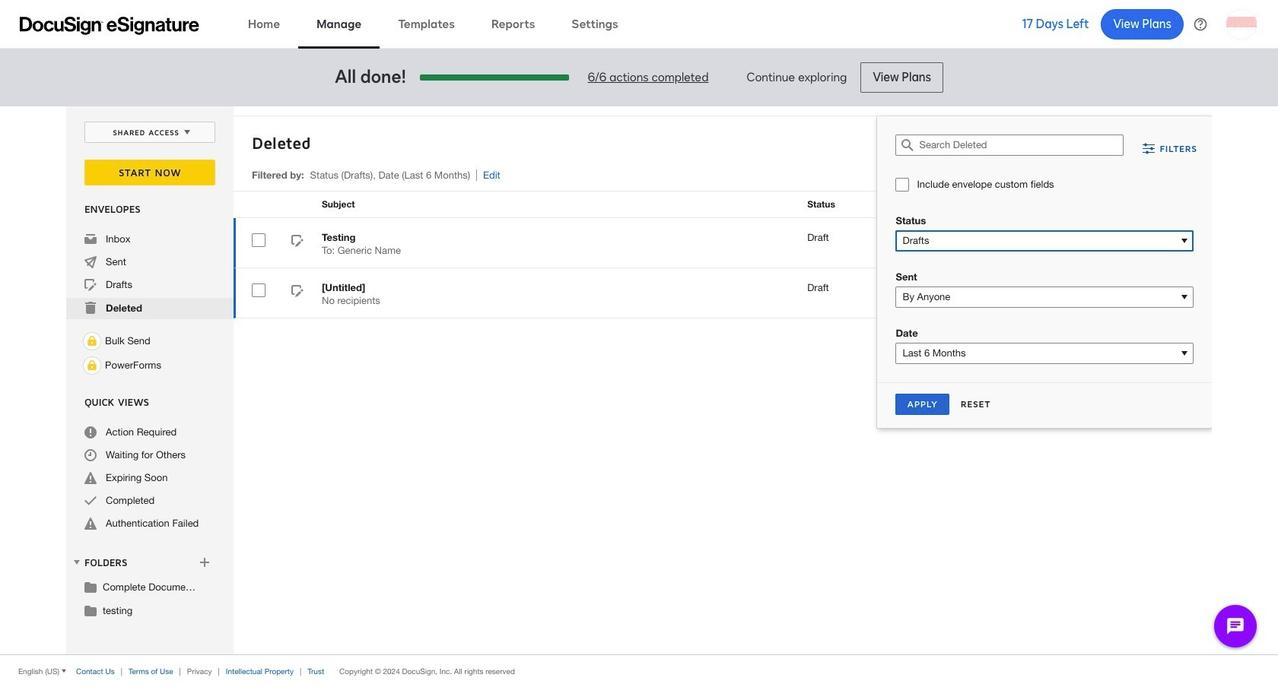 Task type: locate. For each thing, give the bounding box(es) containing it.
1 vertical spatial alert image
[[84, 518, 97, 530]]

more info region
[[0, 655, 1279, 688]]

your uploaded profile image image
[[1227, 9, 1257, 39]]

1 vertical spatial folder image
[[84, 605, 97, 617]]

Search Deleted text field
[[920, 135, 1124, 155]]

completed image
[[84, 495, 97, 508]]

secondary navigation region
[[66, 107, 1216, 655]]

alert image
[[84, 473, 97, 485], [84, 518, 97, 530]]

0 vertical spatial folder image
[[84, 581, 97, 594]]

draft image
[[291, 285, 304, 300]]

sent image
[[84, 256, 97, 269]]

folder image
[[84, 581, 97, 594], [84, 605, 97, 617]]

action required image
[[84, 427, 97, 439]]

inbox image
[[84, 234, 97, 246]]

lock image
[[83, 333, 101, 351]]

alert image up completed "image" on the bottom left of page
[[84, 473, 97, 485]]

draft image
[[291, 235, 304, 250]]

draft image
[[84, 279, 97, 291]]

alert image down completed "image" on the bottom left of page
[[84, 518, 97, 530]]

2 alert image from the top
[[84, 518, 97, 530]]

0 vertical spatial alert image
[[84, 473, 97, 485]]



Task type: describe. For each thing, give the bounding box(es) containing it.
clock image
[[84, 450, 97, 462]]

view folders image
[[71, 557, 83, 569]]

trash image
[[84, 302, 97, 314]]

1 folder image from the top
[[84, 581, 97, 594]]

1 alert image from the top
[[84, 473, 97, 485]]

2 folder image from the top
[[84, 605, 97, 617]]

lock image
[[83, 357, 101, 375]]

docusign esignature image
[[20, 16, 199, 35]]



Task type: vqa. For each thing, say whether or not it's contained in the screenshot.
COMPLETED icon
yes



